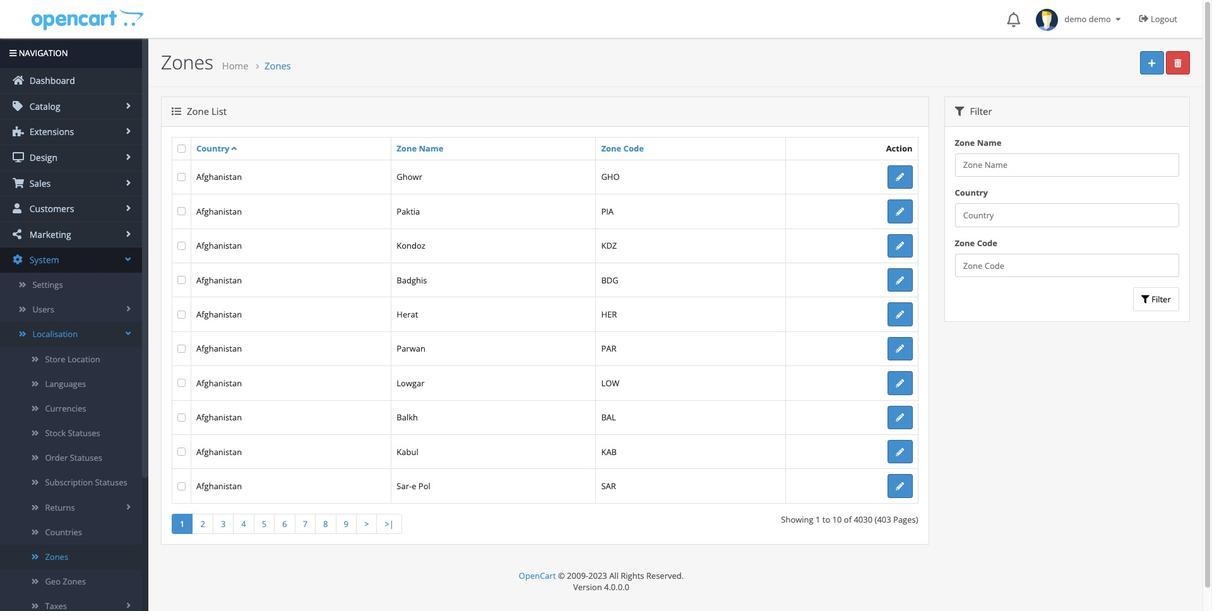 Task type: locate. For each thing, give the bounding box(es) containing it.
zone code
[[601, 143, 644, 154], [955, 237, 998, 249]]

5
[[262, 518, 267, 530]]

0 horizontal spatial filter
[[968, 105, 993, 118]]

2 edit image from the top
[[896, 276, 904, 285]]

0 vertical spatial country
[[196, 142, 229, 154]]

0 horizontal spatial zone name
[[397, 143, 444, 154]]

None checkbox
[[177, 144, 186, 153], [177, 173, 186, 181], [177, 207, 186, 216], [177, 276, 186, 284], [177, 379, 186, 387], [177, 414, 186, 422], [177, 448, 186, 456], [177, 144, 186, 153], [177, 173, 186, 181], [177, 207, 186, 216], [177, 276, 186, 284], [177, 379, 186, 387], [177, 414, 186, 422], [177, 448, 186, 456]]

3 edit image from the top
[[896, 311, 904, 319]]

languages link
[[0, 372, 142, 397]]

zones right 'home' link
[[265, 59, 291, 72]]

zones right 'geo' at the left of the page
[[63, 576, 86, 587]]

filter inside button
[[1150, 294, 1171, 305]]

zone
[[187, 105, 209, 118], [955, 137, 975, 148], [397, 143, 417, 154], [601, 143, 622, 154], [955, 237, 975, 249]]

filter image
[[1142, 296, 1150, 304]]

geo zones link
[[0, 570, 142, 594]]

1 horizontal spatial country
[[955, 187, 988, 198]]

her
[[601, 309, 617, 320]]

list
[[212, 105, 227, 118]]

afghanistan for kabul
[[196, 446, 242, 458]]

statuses inside stock statuses link
[[68, 428, 100, 439]]

edit image
[[896, 208, 904, 216], [896, 276, 904, 285], [896, 311, 904, 319], [896, 345, 904, 353], [896, 379, 904, 388], [896, 414, 904, 422]]

>| link
[[377, 514, 402, 534]]

catalog link
[[0, 94, 142, 119]]

4
[[241, 518, 246, 530]]

statuses up subscription statuses
[[70, 452, 102, 464]]

0 horizontal spatial zone code
[[601, 143, 644, 154]]

0 vertical spatial filter
[[968, 105, 993, 118]]

pia
[[601, 206, 614, 217]]

statuses for stock statuses
[[68, 428, 100, 439]]

logout link
[[1130, 0, 1190, 38]]

zones left 'home' link
[[161, 49, 213, 75]]

9 afghanistan from the top
[[196, 446, 242, 458]]

demo demo
[[1059, 13, 1114, 25]]

e
[[412, 481, 416, 492]]

afghanistan for kondoz
[[196, 240, 242, 251]]

demo demo link
[[1030, 0, 1130, 38]]

statuses for subscription statuses
[[95, 477, 127, 488]]

(403
[[875, 514, 892, 525]]

users link
[[0, 298, 142, 322]]

1 edit image from the top
[[896, 173, 904, 181]]

delete image
[[1175, 59, 1182, 67]]

2 edit image from the top
[[896, 242, 904, 250]]

statuses inside subscription statuses link
[[95, 477, 127, 488]]

edit image for pia
[[896, 208, 904, 216]]

share alt image
[[13, 229, 24, 239]]

returns
[[45, 502, 75, 513]]

Zone Code text field
[[955, 254, 1180, 277]]

1 horizontal spatial code
[[977, 237, 998, 249]]

afghanistan for lowgar
[[196, 378, 242, 389]]

statuses inside 'order statuses' 'link'
[[70, 452, 102, 464]]

navigation
[[17, 47, 68, 59]]

1 left 2
[[180, 518, 185, 530]]

edit image for her
[[896, 311, 904, 319]]

marketing link
[[0, 222, 142, 247]]

zones link right 'home' link
[[265, 59, 291, 72]]

1 horizontal spatial filter
[[1150, 294, 1171, 305]]

8
[[323, 518, 328, 530]]

3 edit image from the top
[[896, 448, 904, 456]]

1 horizontal spatial zone code
[[955, 237, 998, 249]]

home
[[222, 59, 249, 72]]

order
[[45, 452, 68, 464]]

1 afghanistan from the top
[[196, 171, 242, 183]]

rights
[[621, 570, 644, 582]]

balkh
[[397, 412, 418, 423]]

demo
[[1065, 13, 1087, 25], [1089, 13, 1111, 25]]

©
[[558, 570, 565, 582]]

zone code link
[[601, 143, 644, 154]]

lowgar
[[397, 378, 425, 389]]

action
[[886, 143, 913, 154]]

user image
[[13, 203, 24, 214]]

edit image
[[896, 173, 904, 181], [896, 242, 904, 250], [896, 448, 904, 456], [896, 483, 904, 491]]

4 edit image from the top
[[896, 345, 904, 353]]

demo left the caret down "image"
[[1089, 13, 1111, 25]]

0 horizontal spatial country
[[196, 142, 229, 154]]

> link
[[356, 514, 377, 534]]

reserved.
[[647, 570, 684, 582]]

zones
[[161, 49, 213, 75], [265, 59, 291, 72], [45, 551, 68, 563], [63, 576, 86, 587]]

10
[[833, 514, 842, 525]]

pages)
[[894, 514, 919, 525]]

1 left to
[[816, 514, 821, 525]]

zone name up ghowr
[[397, 143, 444, 154]]

6 link
[[274, 514, 295, 534]]

4 afghanistan from the top
[[196, 274, 242, 286]]

to
[[823, 514, 831, 525]]

system link
[[0, 248, 142, 273]]

filter
[[968, 105, 993, 118], [1150, 294, 1171, 305]]

add new image
[[1149, 59, 1156, 67]]

zones up 'geo' at the left of the page
[[45, 551, 68, 563]]

demo demo image
[[1036, 9, 1059, 31]]

filter for filter icon
[[968, 105, 993, 118]]

8 afghanistan from the top
[[196, 412, 242, 423]]

0 vertical spatial code
[[624, 143, 644, 154]]

country
[[196, 142, 229, 154], [955, 187, 988, 198]]

8 link
[[315, 514, 336, 534]]

countries
[[45, 527, 82, 538]]

bell image
[[1007, 12, 1021, 27]]

kondoz
[[397, 240, 426, 251]]

1 edit image from the top
[[896, 208, 904, 216]]

catalog
[[27, 100, 60, 112]]

1 vertical spatial code
[[977, 237, 998, 249]]

1 vertical spatial filter
[[1150, 294, 1171, 305]]

geo zones
[[45, 576, 86, 587]]

7 link
[[295, 514, 316, 534]]

edit image for low
[[896, 379, 904, 388]]

5 afghanistan from the top
[[196, 309, 242, 320]]

0 vertical spatial statuses
[[68, 428, 100, 439]]

paktia
[[397, 206, 420, 217]]

2009-
[[567, 570, 589, 582]]

9 link
[[336, 514, 357, 534]]

2 vertical spatial statuses
[[95, 477, 127, 488]]

puzzle piece image
[[13, 127, 24, 137]]

name
[[977, 137, 1002, 148], [419, 143, 444, 154]]

1 vertical spatial statuses
[[70, 452, 102, 464]]

afghanistan for sar-e pol
[[196, 481, 242, 492]]

2 afghanistan from the top
[[196, 206, 242, 217]]

6
[[282, 518, 287, 530]]

6 edit image from the top
[[896, 414, 904, 422]]

7 afghanistan from the top
[[196, 378, 242, 389]]

None checkbox
[[177, 242, 186, 250], [177, 310, 186, 319], [177, 345, 186, 353], [177, 482, 186, 490], [177, 242, 186, 250], [177, 310, 186, 319], [177, 345, 186, 353], [177, 482, 186, 490]]

1 horizontal spatial demo
[[1089, 13, 1111, 25]]

1 horizontal spatial zones link
[[265, 59, 291, 72]]

4.0.0.0
[[604, 582, 630, 593]]

afghanistan for paktia
[[196, 206, 242, 217]]

afghanistan for badghis
[[196, 274, 242, 286]]

code
[[624, 143, 644, 154], [977, 237, 998, 249]]

statuses up order statuses
[[68, 428, 100, 439]]

home link
[[222, 59, 249, 72]]

Zone Name text field
[[955, 153, 1180, 177]]

edit image for bal
[[896, 414, 904, 422]]

statuses right subscription at the bottom of the page
[[95, 477, 127, 488]]

design link
[[0, 145, 142, 170]]

demo right demo demo icon
[[1065, 13, 1087, 25]]

6 afghanistan from the top
[[196, 343, 242, 355]]

1
[[816, 514, 821, 525], [180, 518, 185, 530]]

2 link
[[192, 514, 213, 534]]

sar-e pol
[[397, 481, 431, 492]]

1 vertical spatial zones link
[[0, 545, 142, 570]]

5 edit image from the top
[[896, 379, 904, 388]]

2
[[200, 518, 205, 530]]

zones link up geo zones
[[0, 545, 142, 570]]

subscription statuses
[[45, 477, 127, 488]]

9
[[344, 518, 349, 530]]

store location
[[45, 353, 100, 365]]

zone name down filter icon
[[955, 137, 1002, 148]]

4 edit image from the top
[[896, 483, 904, 491]]

filter button
[[1133, 288, 1180, 311]]

3 afghanistan from the top
[[196, 240, 242, 251]]

1 horizontal spatial name
[[977, 137, 1002, 148]]

zone list
[[184, 105, 227, 118]]

filter image
[[955, 107, 965, 116]]

languages
[[45, 378, 86, 389]]

sales
[[27, 177, 51, 189]]

edit image for bdg
[[896, 276, 904, 285]]

kab
[[601, 446, 617, 458]]

customers
[[27, 203, 74, 215]]

10 afghanistan from the top
[[196, 481, 242, 492]]

0 horizontal spatial demo
[[1065, 13, 1087, 25]]



Task type: vqa. For each thing, say whether or not it's contained in the screenshot.
COUNTRY TEXT FIELD
yes



Task type: describe. For each thing, give the bounding box(es) containing it.
ghowr
[[397, 171, 422, 183]]

sar
[[601, 481, 616, 492]]

subscription
[[45, 477, 93, 488]]

>
[[364, 518, 369, 530]]

bdg
[[601, 274, 619, 286]]

list image
[[172, 107, 181, 116]]

3 link
[[213, 514, 234, 534]]

0 vertical spatial zone code
[[601, 143, 644, 154]]

opencart link
[[519, 570, 556, 582]]

order statuses link
[[0, 446, 142, 471]]

dashboard link
[[0, 68, 142, 93]]

2 demo from the left
[[1089, 13, 1111, 25]]

bal
[[601, 412, 616, 423]]

country link
[[196, 142, 237, 154]]

countries link
[[0, 520, 142, 545]]

edit image for gho
[[896, 173, 904, 181]]

store
[[45, 353, 65, 365]]

settings link
[[0, 273, 142, 298]]

marketing
[[27, 228, 71, 240]]

localisation
[[32, 329, 78, 340]]

kdz
[[601, 240, 617, 251]]

0 vertical spatial zones link
[[265, 59, 291, 72]]

sar-
[[397, 481, 412, 492]]

7
[[303, 518, 308, 530]]

sign out alt image
[[1140, 14, 1149, 23]]

stock statuses link
[[0, 421, 142, 446]]

0 horizontal spatial zones link
[[0, 545, 142, 570]]

edit image for par
[[896, 345, 904, 353]]

dashboard
[[27, 75, 75, 87]]

opencart image
[[30, 7, 144, 31]]

badghis
[[397, 274, 427, 286]]

showing
[[781, 514, 814, 525]]

settings
[[32, 279, 63, 290]]

pol
[[419, 481, 431, 492]]

caret down image
[[1114, 15, 1124, 23]]

afghanistan for balkh
[[196, 412, 242, 423]]

filter for filter image
[[1150, 294, 1171, 305]]

parwan
[[397, 343, 426, 355]]

store location link
[[0, 347, 142, 372]]

design
[[27, 152, 58, 164]]

par
[[601, 343, 617, 355]]

currencies link
[[0, 397, 142, 421]]

afghanistan for ghowr
[[196, 171, 242, 183]]

opencart
[[519, 570, 556, 582]]

extensions
[[27, 126, 74, 138]]

localisation link
[[0, 322, 142, 347]]

showing 1 to 10 of 4030 (403 pages)
[[781, 514, 919, 525]]

zone name link
[[397, 143, 444, 154]]

bars image
[[9, 49, 17, 57]]

0 horizontal spatial name
[[419, 143, 444, 154]]

1 vertical spatial country
[[955, 187, 988, 198]]

edit image for kab
[[896, 448, 904, 456]]

logout
[[1151, 13, 1178, 25]]

cog image
[[13, 255, 24, 265]]

3
[[221, 518, 226, 530]]

1 horizontal spatial 1
[[816, 514, 821, 525]]

kabul
[[397, 446, 419, 458]]

0 horizontal spatial code
[[624, 143, 644, 154]]

currencies
[[45, 403, 86, 414]]

version
[[573, 582, 602, 593]]

extensions link
[[0, 120, 142, 145]]

stock
[[45, 428, 66, 439]]

4 link
[[233, 514, 254, 534]]

edit image for kdz
[[896, 242, 904, 250]]

statuses for order statuses
[[70, 452, 102, 464]]

order statuses
[[45, 452, 102, 464]]

opencart © 2009-2023 all rights reserved. version 4.0.0.0
[[519, 570, 684, 593]]

sales link
[[0, 171, 142, 196]]

1 demo from the left
[[1065, 13, 1087, 25]]

all
[[610, 570, 619, 582]]

subscription statuses link
[[0, 471, 142, 496]]

shopping cart image
[[13, 178, 24, 188]]

stock statuses
[[45, 428, 100, 439]]

edit image for sar
[[896, 483, 904, 491]]

system
[[27, 254, 59, 266]]

home image
[[13, 75, 24, 85]]

1 vertical spatial zone code
[[955, 237, 998, 249]]

herat
[[397, 309, 418, 320]]

tag image
[[13, 101, 24, 111]]

customers link
[[0, 197, 142, 222]]

of
[[844, 514, 852, 525]]

geo
[[45, 576, 61, 587]]

Country text field
[[955, 204, 1180, 227]]

1 horizontal spatial zone name
[[955, 137, 1002, 148]]

desktop image
[[13, 152, 24, 162]]

afghanistan for parwan
[[196, 343, 242, 355]]

0 horizontal spatial 1
[[180, 518, 185, 530]]

afghanistan for herat
[[196, 309, 242, 320]]

2023
[[589, 570, 607, 582]]

gho
[[601, 171, 620, 183]]

returns link
[[0, 496, 142, 520]]

5 link
[[254, 514, 275, 534]]

users
[[32, 304, 54, 315]]

>|
[[385, 518, 394, 530]]

4030
[[854, 514, 873, 525]]



